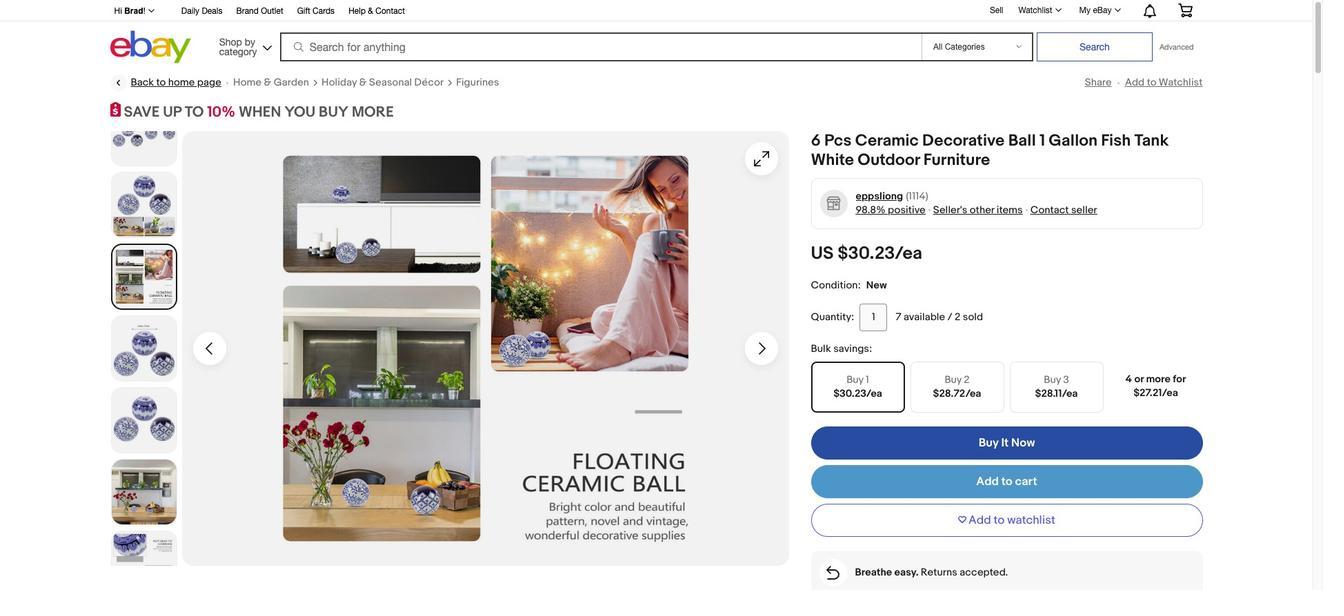 Task type: vqa. For each thing, say whether or not it's contained in the screenshot.
Seller's other items
yes



Task type: locate. For each thing, give the bounding box(es) containing it.
add left cart
[[977, 475, 1000, 488]]

0 vertical spatial $30.23/ea
[[838, 243, 923, 264]]

picture 9 of 12 image
[[111, 388, 176, 453]]

to for watchlist
[[1148, 76, 1157, 89]]

more
[[1147, 372, 1171, 386]]

Search for anything text field
[[282, 34, 919, 60]]

daily
[[181, 6, 200, 16]]

save
[[124, 104, 160, 121]]

watchlist
[[1019, 6, 1053, 15], [1160, 76, 1204, 89]]

2 horizontal spatial &
[[368, 6, 373, 16]]

1 down savings:
[[866, 373, 870, 386]]

sold
[[964, 310, 984, 323]]

to right back
[[156, 76, 166, 89]]

1 vertical spatial add
[[977, 475, 1000, 488]]

buy for 1
[[847, 373, 864, 386]]

2 vertical spatial add
[[969, 513, 992, 527]]

& for contact
[[368, 6, 373, 16]]

hi
[[114, 6, 122, 16]]

None submit
[[1037, 32, 1153, 61]]

& inside account navigation
[[368, 6, 373, 16]]

0 horizontal spatial contact
[[376, 6, 405, 16]]

watchlist link
[[1012, 2, 1068, 19]]

new
[[867, 279, 887, 292]]

2 inside buy 2 $28.72/ea
[[965, 373, 970, 386]]

98.8% positive link
[[856, 203, 926, 216]]

contact left seller
[[1031, 203, 1070, 216]]

contact right help
[[376, 6, 405, 16]]

& for garden
[[264, 76, 272, 89]]

0 vertical spatial add
[[1126, 76, 1145, 89]]

add down "add to cart"
[[969, 513, 992, 527]]

hi brad !
[[114, 6, 146, 16]]

home & garden link
[[233, 76, 309, 90]]

other
[[970, 203, 995, 216]]

buy inside buy 3 $28.11/ea
[[1045, 373, 1062, 386]]

condition: new
[[811, 279, 887, 292]]

add for add to watchlist
[[969, 513, 992, 527]]

2 up $28.72/ea
[[965, 373, 970, 386]]

0 horizontal spatial 2
[[955, 310, 961, 323]]

back to home page
[[131, 76, 222, 89]]

accepted.
[[960, 566, 1009, 579]]

breathe easy. returns accepted.
[[856, 566, 1009, 579]]

add to watchlist
[[969, 513, 1056, 527]]

shop by category
[[219, 36, 257, 57]]

buy
[[847, 373, 864, 386], [945, 373, 962, 386], [1045, 373, 1062, 386], [979, 436, 999, 450]]

add right share button
[[1126, 76, 1145, 89]]

1 inside buy 1 $30.23/ea
[[866, 373, 870, 386]]

0 horizontal spatial &
[[264, 76, 272, 89]]

picture 6 of 12 image
[[111, 172, 176, 237]]

1
[[1040, 131, 1046, 150], [866, 373, 870, 386]]

add inside button
[[969, 513, 992, 527]]

1 horizontal spatial 2
[[965, 373, 970, 386]]

home & garden
[[233, 76, 309, 89]]

picture 5 of 12 image
[[111, 101, 176, 165]]

help
[[349, 6, 366, 16]]

buy it now
[[979, 436, 1036, 450]]

$30.23/ea up new
[[838, 243, 923, 264]]

brand outlet
[[236, 6, 283, 16]]

buy left the 3
[[1045, 373, 1062, 386]]

my ebay link
[[1072, 2, 1128, 19]]

1 horizontal spatial contact
[[1031, 203, 1070, 216]]

cart
[[1016, 475, 1038, 488]]

buy 3 $28.11/ea
[[1036, 373, 1078, 400]]

by
[[245, 36, 255, 47]]

contact
[[376, 6, 405, 16], [1031, 203, 1070, 216]]

buy left it
[[979, 436, 999, 450]]

bulk
[[811, 342, 832, 355]]

0 horizontal spatial 1
[[866, 373, 870, 386]]

holiday & seasonal décor
[[322, 76, 444, 89]]

0 vertical spatial watchlist
[[1019, 6, 1053, 15]]

it
[[1002, 436, 1009, 450]]

6 pcs ceramic decorative ball 1 gallon fish tank white outdoor furniture
[[811, 131, 1170, 170]]

buy 1 $30.23/ea
[[834, 373, 883, 400]]

help & contact
[[349, 6, 405, 16]]

décor
[[415, 76, 444, 89]]

$30.23/ea down savings:
[[834, 387, 883, 400]]

1 horizontal spatial 1
[[1040, 131, 1046, 150]]

watchlist right sell
[[1019, 6, 1053, 15]]

to
[[185, 104, 204, 121]]

1 right "ball"
[[1040, 131, 1046, 150]]

1 vertical spatial 2
[[965, 373, 970, 386]]

$30.23/ea
[[838, 243, 923, 264], [834, 387, 883, 400]]

save up to 10% when you buy more
[[124, 104, 394, 121]]

shop by category banner
[[107, 0, 1204, 67]]

your shopping cart image
[[1178, 3, 1194, 17]]

buy up $28.72/ea
[[945, 373, 962, 386]]

buy inside buy 1 $30.23/ea
[[847, 373, 864, 386]]

buy inside buy 2 $28.72/ea
[[945, 373, 962, 386]]

0 vertical spatial contact
[[376, 6, 405, 16]]

to left watchlist
[[994, 513, 1005, 527]]

available
[[904, 310, 946, 323]]

& right holiday
[[359, 76, 367, 89]]

4
[[1126, 372, 1133, 386]]

decorative
[[923, 131, 1005, 150]]

1 horizontal spatial watchlist
[[1160, 76, 1204, 89]]

to left cart
[[1002, 475, 1013, 488]]

quantity:
[[811, 310, 855, 323]]

brad
[[124, 6, 143, 16]]

easy.
[[895, 566, 919, 579]]

1 horizontal spatial &
[[359, 76, 367, 89]]

to down advanced link
[[1148, 76, 1157, 89]]

watchlist down advanced
[[1160, 76, 1204, 89]]

seller's
[[934, 203, 968, 216]]

figurines link
[[456, 76, 499, 90]]

1 vertical spatial 1
[[866, 373, 870, 386]]

back
[[131, 76, 154, 89]]

to for home
[[156, 76, 166, 89]]

buy for 3
[[1045, 373, 1062, 386]]

add to watchlist link
[[1126, 76, 1204, 89]]

contact seller link
[[1031, 203, 1098, 216]]

ceramic
[[856, 131, 919, 150]]

&
[[368, 6, 373, 16], [264, 76, 272, 89], [359, 76, 367, 89]]

0 vertical spatial 1
[[1040, 131, 1046, 150]]

$27.21/ea
[[1134, 386, 1179, 399]]

1 vertical spatial contact
[[1031, 203, 1070, 216]]

0 horizontal spatial watchlist
[[1019, 6, 1053, 15]]

share button
[[1086, 76, 1112, 89]]

to inside button
[[994, 513, 1005, 527]]

10%
[[207, 104, 236, 121]]

& right help
[[368, 6, 373, 16]]

cards
[[313, 6, 335, 16]]

watchlist inside account navigation
[[1019, 6, 1053, 15]]

you
[[285, 104, 316, 121]]

buy down savings:
[[847, 373, 864, 386]]

seller's other items link
[[934, 203, 1023, 216]]

seasonal
[[369, 76, 412, 89]]

add for add to watchlist
[[1126, 76, 1145, 89]]

pcs
[[825, 131, 852, 150]]

picture 8 of 12 image
[[111, 316, 176, 381]]

gallon
[[1049, 131, 1098, 150]]

6
[[811, 131, 821, 150]]

2 right /
[[955, 310, 961, 323]]

& right home
[[264, 76, 272, 89]]

buy for 2
[[945, 373, 962, 386]]

seller
[[1072, 203, 1098, 216]]



Task type: describe. For each thing, give the bounding box(es) containing it.
eppsliong image
[[820, 189, 848, 218]]

seller's other items
[[934, 203, 1023, 216]]

98.8%
[[856, 203, 886, 216]]

to for cart
[[1002, 475, 1013, 488]]

$28.11/ea
[[1036, 387, 1078, 400]]

contact inside 'help & contact' "link"
[[376, 6, 405, 16]]

shop
[[219, 36, 242, 47]]

contact seller
[[1031, 203, 1098, 216]]

up
[[163, 104, 182, 121]]

deals
[[202, 6, 223, 16]]

returns
[[921, 566, 958, 579]]

gift cards link
[[297, 4, 335, 19]]

brand outlet link
[[236, 4, 283, 19]]

add to watchlist
[[1126, 76, 1204, 89]]

with details__icon image
[[827, 566, 840, 580]]

6 pcs ceramic decorative ball 1 gallon fish tank white outdoor furniture - picture 7 of 12 image
[[182, 131, 789, 566]]

breathe
[[856, 566, 893, 579]]

advanced link
[[1153, 33, 1201, 61]]

holiday & seasonal décor link
[[322, 76, 444, 90]]

7
[[896, 310, 902, 323]]

watchlist
[[1008, 513, 1056, 527]]

gift
[[297, 6, 310, 16]]

1 vertical spatial watchlist
[[1160, 76, 1204, 89]]

eppsliong (1114)
[[856, 190, 929, 203]]

sell
[[990, 5, 1004, 15]]

$28.72/ea
[[934, 387, 982, 400]]

account navigation
[[107, 0, 1204, 21]]

Quantity: text field
[[860, 303, 888, 331]]

4 or more for $27.21/ea
[[1126, 372, 1187, 399]]

add to cart
[[977, 475, 1038, 488]]

bulk savings:
[[811, 342, 873, 355]]

picture 11 of 12 image
[[111, 531, 176, 590]]

outlet
[[261, 6, 283, 16]]

picture 7 of 12 image
[[112, 245, 176, 308]]

white
[[811, 150, 855, 170]]

home
[[168, 76, 195, 89]]

outdoor
[[858, 150, 921, 170]]

furniture
[[924, 150, 991, 170]]

advanced
[[1160, 43, 1195, 51]]

& for seasonal
[[359, 76, 367, 89]]

gift cards
[[297, 6, 335, 16]]

savings:
[[834, 342, 873, 355]]

figurines
[[456, 76, 499, 89]]

us
[[811, 243, 834, 264]]

7 available / 2 sold
[[896, 310, 984, 323]]

to for watchlist
[[994, 513, 1005, 527]]

my ebay
[[1080, 6, 1112, 15]]

buy for it
[[979, 436, 999, 450]]

daily deals
[[181, 6, 223, 16]]

add for add to cart
[[977, 475, 1000, 488]]

garden
[[274, 76, 309, 89]]

buy it now link
[[811, 426, 1204, 459]]

daily deals link
[[181, 4, 223, 19]]

items
[[997, 203, 1023, 216]]

/
[[948, 310, 953, 323]]

buy
[[319, 104, 349, 121]]

3
[[1064, 373, 1070, 386]]

1 inside 6 pcs ceramic decorative ball 1 gallon fish tank white outdoor furniture
[[1040, 131, 1046, 150]]

0 vertical spatial 2
[[955, 310, 961, 323]]

condition:
[[811, 279, 861, 292]]

when
[[239, 104, 281, 121]]

1 vertical spatial $30.23/ea
[[834, 387, 883, 400]]

back to home page link
[[110, 75, 222, 91]]

eppsliong link
[[856, 190, 904, 203]]

none submit inside shop by category banner
[[1037, 32, 1153, 61]]

brand
[[236, 6, 259, 16]]

shop by category button
[[213, 31, 275, 60]]

page
[[197, 76, 222, 89]]

now
[[1012, 436, 1036, 450]]

my
[[1080, 6, 1091, 15]]

ebay
[[1094, 6, 1112, 15]]

tank
[[1135, 131, 1170, 150]]

sell link
[[984, 5, 1010, 15]]

(1114)
[[907, 190, 929, 203]]

eppsliong
[[856, 190, 904, 203]]

or
[[1135, 372, 1145, 386]]

holiday
[[322, 76, 357, 89]]

category
[[219, 46, 257, 57]]

for
[[1174, 372, 1187, 386]]

add to watchlist button
[[811, 504, 1204, 537]]

98.8% positive
[[856, 203, 926, 216]]

fish
[[1102, 131, 1132, 150]]

picture 10 of 12 image
[[111, 459, 176, 524]]

!
[[143, 6, 146, 16]]



